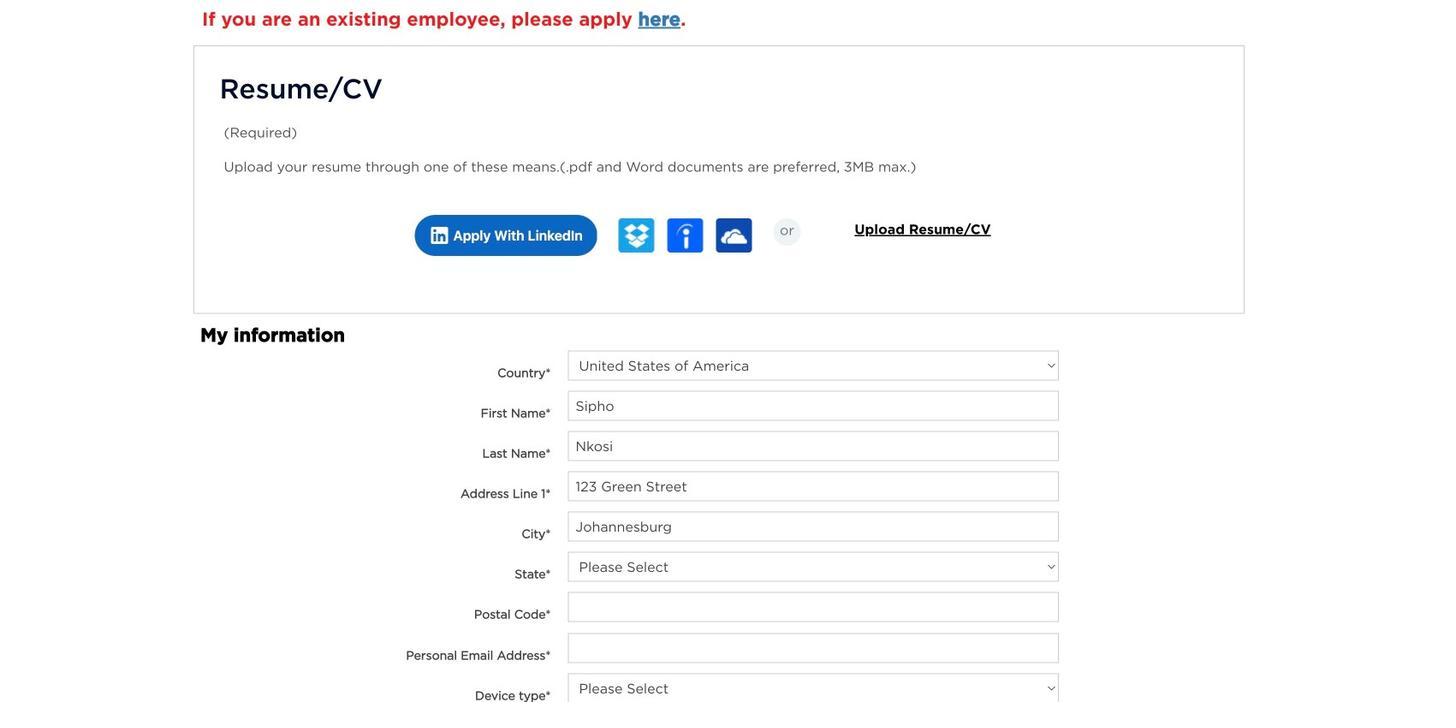 Task type: describe. For each thing, give the bounding box(es) containing it.
City text field
[[568, 512, 1059, 542]]

Personal Email Address email field
[[568, 633, 1059, 663]]



Task type: vqa. For each thing, say whether or not it's contained in the screenshot.
City text field
yes



Task type: locate. For each thing, give the bounding box(es) containing it.
group
[[215, 67, 1223, 292]]

Address Line 1 text field
[[568, 471, 1059, 501]]

Last Name text field
[[568, 431, 1059, 461]]

Postal Code text field
[[568, 592, 1059, 622]]

First Name text field
[[568, 391, 1059, 421]]



